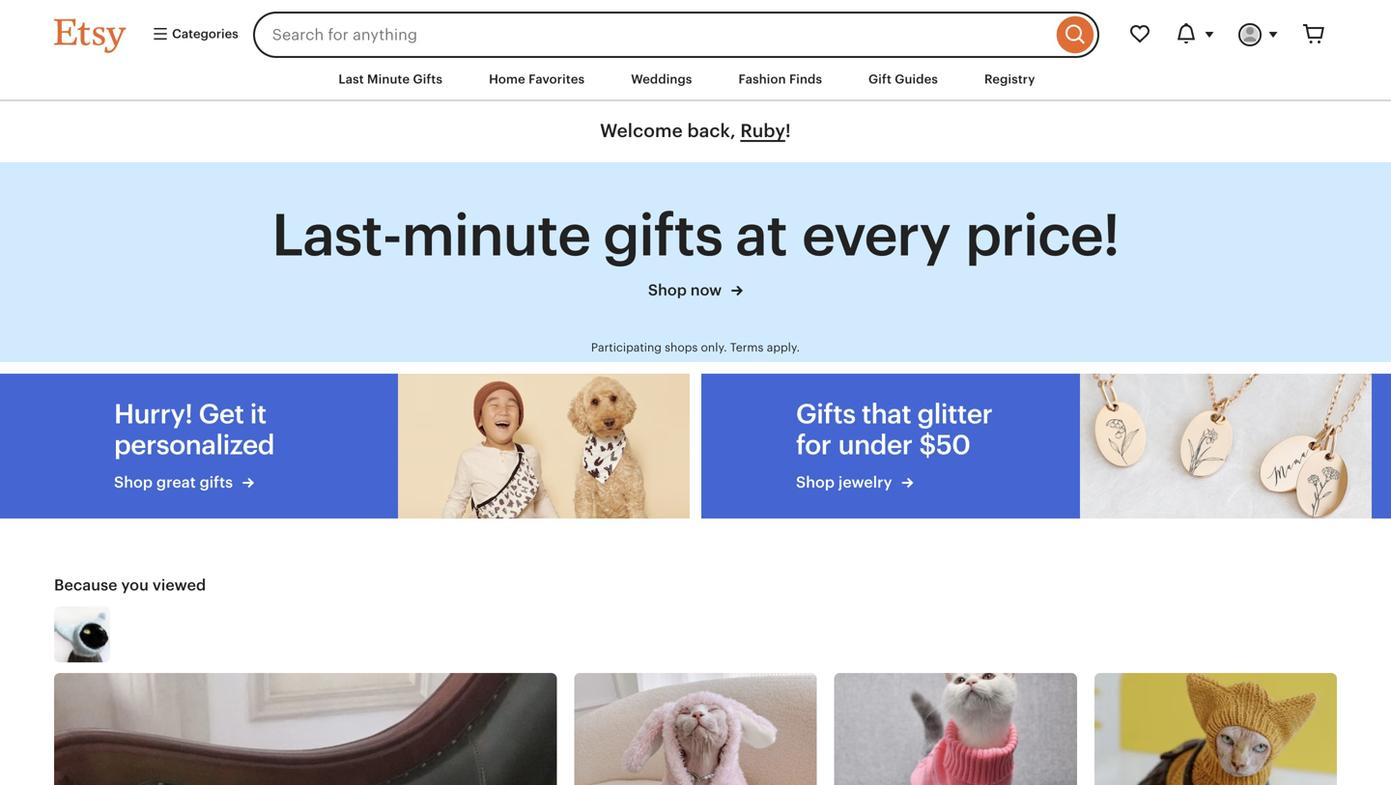 Task type: vqa. For each thing, say whether or not it's contained in the screenshot.
Participating
yes



Task type: locate. For each thing, give the bounding box(es) containing it.
home favorites link
[[474, 62, 599, 97]]

shop
[[648, 281, 687, 299], [114, 474, 153, 491], [796, 474, 835, 491]]

weddings
[[631, 72, 692, 86]]

it
[[250, 399, 266, 430]]

ruby
[[741, 120, 785, 141]]

registry link
[[970, 62, 1050, 97]]

menu bar
[[19, 58, 1372, 102]]

2 horizontal spatial shop
[[796, 474, 835, 491]]

minute
[[402, 202, 590, 268]]

gifts for minute
[[603, 202, 723, 268]]

0 horizontal spatial gifts
[[413, 72, 443, 86]]

0 vertical spatial gifts
[[603, 202, 723, 268]]

categories button
[[137, 17, 247, 52]]

shop for at every price!
[[648, 281, 687, 299]]

gifts
[[413, 72, 443, 86], [796, 399, 856, 430]]

1 horizontal spatial gifts
[[796, 399, 856, 430]]

shop for for under $50
[[796, 474, 835, 491]]

categories
[[169, 26, 238, 41]]

gifts right the great
[[200, 474, 233, 491]]

ruby link
[[741, 120, 785, 141]]

now
[[691, 281, 722, 299]]

because you viewed
[[54, 577, 206, 594]]

12 colors sphynx hairless cats clothes, warm kitten hooded sweatshirt in winter,  bambino devon rex sphynx cat jumper image
[[54, 673, 557, 786]]

get
[[199, 399, 244, 430]]

shop left now
[[648, 281, 687, 299]]

Search for anything text field
[[253, 12, 1052, 58]]

fashion finds
[[739, 72, 822, 86]]

menu bar containing last minute gifts
[[19, 58, 1372, 102]]

four stainless steel oval plate necklaces shown in gold featuring personalized birth flowers and one with a custom name written in a cursive font. image
[[1080, 374, 1372, 519]]

gifts up shop now
[[603, 202, 723, 268]]

shop left the great
[[114, 474, 153, 491]]

welcome back, ruby !
[[600, 120, 791, 141]]

last-minute gifts at every price!
[[272, 202, 1120, 268]]

for under $50
[[796, 430, 970, 461]]

because
[[54, 577, 117, 594]]

gifts left that
[[796, 399, 856, 430]]

1 vertical spatial gifts
[[200, 474, 233, 491]]

1 vertical spatial gifts
[[796, 399, 856, 430]]

terms apply.
[[730, 341, 800, 354]]

shop great gifts link
[[114, 472, 321, 494]]

favorites
[[529, 72, 585, 86]]

gift guides link
[[854, 62, 953, 97]]

guides
[[895, 72, 938, 86]]

shop for personalized
[[114, 474, 153, 491]]

last minute gifts
[[339, 72, 443, 86]]

home favorites
[[489, 72, 585, 86]]

gifts inside the last minute gifts link
[[413, 72, 443, 86]]

furry cat hoodie sphynx cat sweater hairless cat coat devon cat clothes cute rabbit cat clothes cat winter wear image
[[574, 673, 817, 786]]

gifts
[[603, 202, 723, 268], [200, 474, 233, 491]]

None search field
[[253, 12, 1100, 58]]

home
[[489, 72, 526, 86]]

1 horizontal spatial shop
[[648, 281, 687, 299]]

0 horizontal spatial shop
[[114, 474, 153, 491]]

last minute gifts link
[[324, 62, 457, 97]]

at every price!
[[736, 202, 1120, 268]]

1 horizontal spatial gifts
[[603, 202, 723, 268]]

gifts right minute
[[413, 72, 443, 86]]

back,
[[687, 120, 736, 141]]

0 vertical spatial gifts
[[413, 72, 443, 86]]

weddings link
[[617, 62, 707, 97]]

shop left jewelry
[[796, 474, 835, 491]]

0 horizontal spatial gifts
[[200, 474, 233, 491]]

winter wool cat sweater | knit cat sweater | warm cat clothes | cute cat clothing | winter cat clothing | pullover cat jumper | cat gift image
[[834, 673, 1077, 786]]



Task type: describe. For each thing, give the bounding box(es) containing it.
categories banner
[[19, 0, 1372, 58]]

gifts that glitter for under $50
[[796, 399, 993, 461]]

you
[[121, 577, 149, 594]]

personalized
[[114, 430, 274, 461]]

hurry! get it personalized
[[114, 399, 274, 461]]

!
[[785, 120, 791, 141]]

only.
[[701, 341, 727, 354]]

gift guides
[[869, 72, 938, 86]]

gifts for great
[[200, 474, 233, 491]]

none search field inside 'categories' banner
[[253, 12, 1100, 58]]

finds
[[789, 72, 822, 86]]

shop now
[[648, 281, 726, 299]]

great
[[156, 474, 196, 491]]

last
[[339, 72, 364, 86]]

welcome
[[600, 120, 683, 141]]

shop jewelry link
[[796, 472, 1003, 494]]

registry
[[985, 72, 1035, 86]]

participating shops only. terms apply.
[[591, 341, 800, 354]]

viewed
[[153, 577, 206, 594]]

that
[[862, 399, 911, 430]]

gift
[[869, 72, 892, 86]]

shop jewelry
[[796, 474, 896, 491]]

minute
[[367, 72, 410, 86]]

shop great gifts
[[114, 474, 237, 491]]

glitter
[[917, 399, 993, 430]]

participating
[[591, 341, 662, 354]]

fashion
[[739, 72, 786, 86]]

сat hat covering ears, cat pom pom hat, hand knit hat, winter hat for pet, ear warmer, funny cat accessories, pet photo prop image
[[54, 607, 110, 663]]

a young boy shown wearing an alphabet printed fanny pack next to his dog wearing a neck bandana featuring the matching design. image
[[398, 374, 690, 519]]

fashion finds link
[[724, 62, 837, 97]]

last-
[[272, 202, 402, 268]]

shops
[[665, 341, 698, 354]]

jewelry
[[839, 474, 892, 491]]

shop now link
[[272, 279, 1120, 302]]

cat sweater and hat set sphynx cat jumpsuit hairless cat jumper and beanie set cat clothes apparel image
[[1095, 673, 1337, 786]]

hurry!
[[114, 399, 193, 430]]

gifts inside gifts that glitter for under $50
[[796, 399, 856, 430]]



